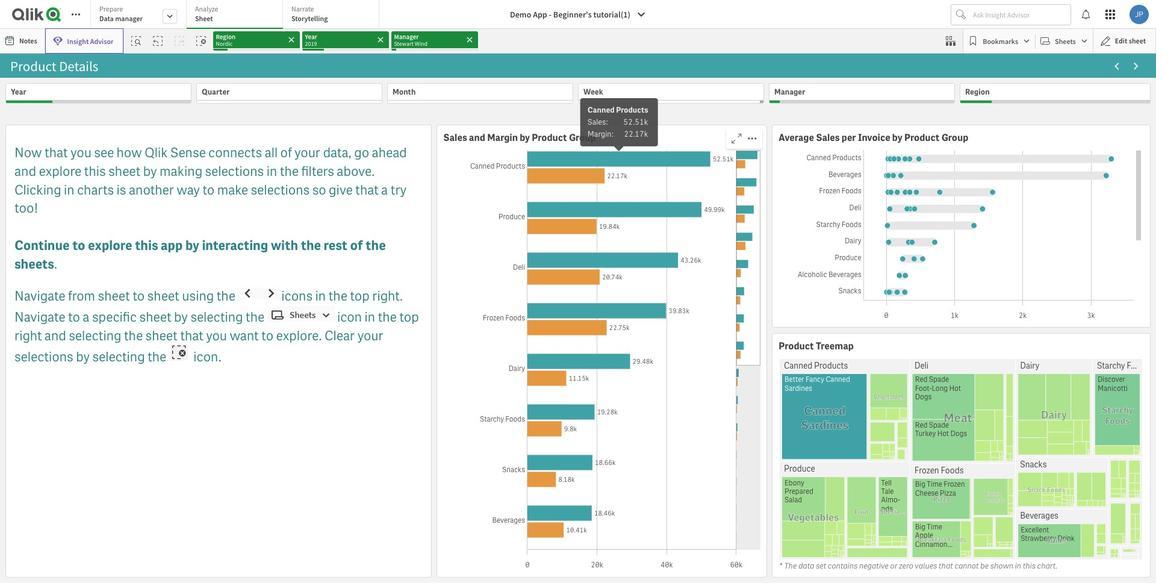 Task type: locate. For each thing, give the bounding box(es) containing it.
0 vertical spatial of
[[280, 144, 292, 161]]

-
[[549, 9, 552, 20]]

week
[[584, 87, 603, 97]]

your down icon
[[358, 327, 383, 344]]

region right clear all selections image
[[216, 33, 236, 41]]

1 vertical spatial selecting
[[69, 327, 121, 344]]

shown
[[990, 560, 1013, 571]]

explore inside the continue to explore this app by interacting with the rest of the sheets
[[88, 237, 132, 254]]

you
[[70, 144, 91, 161], [206, 327, 227, 344]]

1 horizontal spatial explore
[[88, 237, 132, 254]]

bookmarks
[[983, 36, 1019, 45]]

next sheet: customer details image
[[1132, 62, 1141, 71]]

1 vertical spatial a
[[83, 308, 89, 326]]

product treemap
[[779, 339, 854, 352]]

the
[[280, 163, 299, 180], [301, 237, 321, 254], [366, 237, 386, 254], [217, 287, 235, 305], [329, 287, 347, 305], [246, 308, 265, 326], [378, 308, 397, 326], [124, 327, 143, 344], [148, 348, 166, 366]]

1 horizontal spatial region
[[965, 87, 990, 97]]

a left try
[[381, 181, 388, 199]]

.
[[54, 255, 57, 273]]

manager
[[115, 14, 143, 23]]

a inside in the top right. navigate to a specific sheet by selecting the
[[83, 308, 89, 326]]

your inside clear your selections by selecting the
[[358, 327, 383, 344]]

sales left per
[[816, 131, 840, 144]]

1 vertical spatial region
[[965, 87, 990, 97]]

top up icon
[[350, 287, 370, 305]]

0 horizontal spatial sales
[[443, 131, 467, 144]]

0 vertical spatial top
[[350, 287, 370, 305]]

0 vertical spatial this
[[84, 163, 106, 180]]

tab list
[[90, 0, 384, 30]]

selections inside clear your selections by selecting the
[[14, 348, 73, 366]]

demo
[[510, 9, 531, 20]]

1 vertical spatial explore
[[88, 237, 132, 254]]

a down from
[[83, 308, 89, 326]]

1 navigate from the top
[[14, 287, 65, 305]]

previous sheet: experience the power of qlik sense image
[[1112, 62, 1122, 71]]

year 2019
[[305, 33, 317, 48]]

a
[[381, 181, 388, 199], [83, 308, 89, 326]]

too!
[[14, 200, 38, 217]]

0 horizontal spatial top
[[350, 287, 370, 305]]

from
[[68, 287, 95, 305]]

and down now
[[14, 163, 36, 180]]

selecting
[[191, 308, 243, 326], [69, 327, 121, 344], [92, 348, 145, 366]]

group down region element
[[942, 131, 969, 144]]

the right rest
[[366, 237, 386, 254]]

this up charts
[[84, 163, 106, 180]]

in inside application
[[1015, 560, 1021, 571]]

explore up navigate from sheet to sheet using the
[[88, 237, 132, 254]]

the left rest
[[301, 237, 321, 254]]

2 vertical spatial and
[[44, 327, 66, 344]]

2 sales from the left
[[816, 131, 840, 144]]

to up specific
[[133, 287, 145, 305]]

by inside clear your selections by selecting the
[[76, 348, 90, 366]]

navigate inside in the top right. navigate to a specific sheet by selecting the
[[14, 308, 65, 326]]

sales left margin
[[443, 131, 467, 144]]

0 horizontal spatial this
[[84, 163, 106, 180]]

the up icon
[[329, 287, 347, 305]]

1 vertical spatial navigate
[[14, 308, 65, 326]]

by inside the continue to explore this app by interacting with the rest of the sheets
[[185, 237, 199, 254]]

0 horizontal spatial a
[[83, 308, 89, 326]]

2 horizontal spatial product
[[905, 131, 940, 144]]

manager for manager stewart wind
[[394, 33, 419, 41]]

1 vertical spatial selections
[[251, 181, 310, 199]]

of inside now that you see how qlik sense connects all of your data, go ahead and explore this sheet by making selections in the filters above. clicking in charts is another way to make selections so give that a try too!
[[280, 144, 292, 161]]

0 horizontal spatial and
[[14, 163, 36, 180]]

by inside sales and margin by product group application
[[520, 131, 530, 144]]

1 horizontal spatial you
[[206, 327, 227, 344]]

1 vertical spatial year
[[11, 87, 26, 97]]

this inside now that you see how qlik sense connects all of your data, go ahead and explore this sheet by making selections in the filters above. clicking in charts is another way to make selections so give that a try too!
[[84, 163, 106, 180]]

average sales per invoice by product group application
[[772, 125, 1151, 328]]

to
[[202, 181, 215, 199], [72, 237, 85, 254], [133, 287, 145, 305], [68, 308, 80, 326], [261, 327, 273, 344]]

top
[[350, 287, 370, 305], [399, 308, 419, 326]]

explore up clicking
[[39, 163, 81, 180]]

1 horizontal spatial year
[[305, 33, 317, 41]]

this inside the continue to explore this app by interacting with the rest of the sheets
[[135, 237, 158, 254]]

continue to explore this app by interacting with the rest of the sheets
[[14, 237, 386, 273]]

1 vertical spatial you
[[206, 327, 227, 344]]

to right continue at the top of page
[[72, 237, 85, 254]]

0 vertical spatial and
[[469, 131, 485, 144]]

clear selection for field: region image
[[288, 36, 295, 43]]

to inside the "icon in the top right and selecting the sheet that you want to explore."
[[261, 327, 273, 344]]

0 horizontal spatial you
[[70, 144, 91, 161]]

notes
[[19, 36, 37, 45]]

0 horizontal spatial explore
[[39, 163, 81, 180]]

2 horizontal spatial and
[[469, 131, 485, 144]]

your
[[295, 144, 320, 161], [358, 327, 383, 344]]

1 horizontal spatial top
[[399, 308, 419, 326]]

want
[[230, 327, 259, 344]]

region down bookmarks button
[[965, 87, 990, 97]]

smart search image
[[132, 36, 141, 46]]

icon.
[[194, 348, 222, 366]]

demo app - beginner's tutorial(1)
[[510, 9, 631, 20]]

narrate storytelling
[[292, 4, 328, 23]]

prepare data manager
[[99, 4, 143, 23]]

wind
[[415, 40, 428, 48]]

month
[[393, 87, 416, 97]]

group inside application
[[569, 131, 596, 144]]

sheet inside now that you see how qlik sense connects all of your data, go ahead and explore this sheet by making selections in the filters above. clicking in charts is another way to make selections so give that a try too!
[[108, 163, 141, 180]]

navigate up 'right'
[[14, 308, 65, 326]]

1 horizontal spatial group
[[942, 131, 969, 144]]

in down all
[[267, 163, 277, 180]]

this
[[84, 163, 106, 180], [135, 237, 158, 254], [1023, 560, 1036, 571]]

with
[[271, 237, 298, 254]]

1 horizontal spatial and
[[44, 327, 66, 344]]

0 vertical spatial navigate
[[14, 287, 65, 305]]

1 horizontal spatial this
[[135, 237, 158, 254]]

0 vertical spatial explore
[[39, 163, 81, 180]]

0 horizontal spatial your
[[295, 144, 320, 161]]

interacting
[[202, 237, 268, 254]]

selections down connects
[[205, 163, 264, 180]]

this left chart.
[[1023, 560, 1036, 571]]

2 navigate from the top
[[14, 308, 65, 326]]

0 vertical spatial selecting
[[191, 308, 243, 326]]

sales
[[443, 131, 467, 144], [816, 131, 840, 144]]

to right way
[[202, 181, 215, 199]]

year
[[305, 33, 317, 41], [11, 87, 26, 97]]

charts
[[77, 181, 114, 199]]

another
[[129, 181, 174, 199]]

the left filters
[[280, 163, 299, 180]]

data
[[798, 560, 814, 571]]

above.
[[337, 163, 375, 180]]

product right invoice
[[905, 131, 940, 144]]

top inside the "icon in the top right and selecting the sheet that you want to explore."
[[399, 308, 419, 326]]

1 horizontal spatial of
[[350, 237, 363, 254]]

to down from
[[68, 308, 80, 326]]

1 horizontal spatial a
[[381, 181, 388, 199]]

make
[[217, 181, 248, 199]]

year down storytelling
[[305, 33, 317, 41]]

0 vertical spatial you
[[70, 144, 91, 161]]

of right all
[[280, 144, 292, 161]]

0 horizontal spatial region
[[216, 33, 236, 41]]

edit sheet button
[[1093, 28, 1156, 54]]

0 vertical spatial your
[[295, 144, 320, 161]]

negative
[[859, 560, 889, 571]]

the inside now that you see how qlik sense connects all of your data, go ahead and explore this sheet by making selections in the filters above. clicking in charts is another way to make selections so give that a try too!
[[280, 163, 299, 180]]

to right want
[[261, 327, 273, 344]]

year for year 2019
[[305, 33, 317, 41]]

this inside application
[[1023, 560, 1036, 571]]

2 vertical spatial selecting
[[92, 348, 145, 366]]

group down 'week' 'element'
[[569, 131, 596, 144]]

1 vertical spatial this
[[135, 237, 158, 254]]

icon in the top right and selecting the sheet that you want to explore.
[[14, 308, 419, 344]]

you inside now that you see how qlik sense connects all of your data, go ahead and explore this sheet by making selections in the filters above. clicking in charts is another way to make selections so give that a try too!
[[70, 144, 91, 161]]

2 horizontal spatial this
[[1023, 560, 1036, 571]]

1 vertical spatial of
[[350, 237, 363, 254]]

and left margin
[[469, 131, 485, 144]]

storytelling
[[292, 14, 328, 23]]

1 vertical spatial your
[[358, 327, 383, 344]]

by
[[520, 131, 530, 144], [893, 131, 903, 144], [143, 163, 157, 180], [185, 237, 199, 254], [174, 308, 188, 326], [76, 348, 90, 366]]

0 horizontal spatial product
[[532, 131, 567, 144]]

now
[[14, 144, 42, 161]]

and right 'right'
[[44, 327, 66, 344]]

your inside now that you see how qlik sense connects all of your data, go ahead and explore this sheet by making selections in the filters above. clicking in charts is another way to make selections so give that a try too!
[[295, 144, 320, 161]]

top down right.
[[399, 308, 419, 326]]

1 horizontal spatial your
[[358, 327, 383, 344]]

how
[[117, 144, 142, 161]]

manager
[[394, 33, 419, 41], [775, 87, 805, 97]]

manager up 'average'
[[775, 87, 805, 97]]

selections down 'right'
[[14, 348, 73, 366]]

step back image
[[153, 36, 163, 46]]

explore
[[39, 163, 81, 180], [88, 237, 132, 254]]

2 group from the left
[[942, 131, 969, 144]]

in right icons
[[315, 287, 326, 305]]

invoice
[[858, 131, 891, 144]]

top inside in the top right. navigate to a specific sheet by selecting the
[[350, 287, 370, 305]]

navigate down sheets
[[14, 287, 65, 305]]

analyze
[[195, 4, 218, 13]]

0 vertical spatial a
[[381, 181, 388, 199]]

2019
[[305, 40, 317, 48]]

the down specific
[[124, 327, 143, 344]]

go
[[354, 144, 369, 161]]

2 vertical spatial this
[[1023, 560, 1036, 571]]

1 horizontal spatial product
[[779, 339, 814, 352]]

selecting inside in the top right. navigate to a specific sheet by selecting the
[[191, 308, 243, 326]]

clear all selections image
[[197, 36, 206, 46]]

1 horizontal spatial manager
[[775, 87, 805, 97]]

your up filters
[[295, 144, 320, 161]]

manager inside "manager stewart wind"
[[394, 33, 419, 41]]

clear your selections by selecting the
[[14, 327, 383, 366]]

selections
[[205, 163, 264, 180], [251, 181, 310, 199], [14, 348, 73, 366]]

selections tool image
[[946, 36, 956, 46]]

0 vertical spatial manager
[[394, 33, 419, 41]]

tutorial(1)
[[594, 9, 631, 20]]

by inside now that you see how qlik sense connects all of your data, go ahead and explore this sheet by making selections in the filters above. clicking in charts is another way to make selections so give that a try too!
[[143, 163, 157, 180]]

1 sales from the left
[[443, 131, 467, 144]]

selections down all
[[251, 181, 310, 199]]

0 vertical spatial region
[[216, 33, 236, 41]]

sense
[[170, 144, 206, 161]]

1 group from the left
[[569, 131, 596, 144]]

0 horizontal spatial manager
[[394, 33, 419, 41]]

manager right clear selection for field: year image
[[394, 33, 419, 41]]

1 vertical spatial manager
[[775, 87, 805, 97]]

0 horizontal spatial of
[[280, 144, 292, 161]]

of right rest
[[350, 237, 363, 254]]

Ask Insight Advisor text field
[[971, 5, 1071, 24]]

0 horizontal spatial year
[[11, 87, 26, 97]]

year down notes button
[[11, 87, 26, 97]]

year for year
[[11, 87, 26, 97]]

that
[[45, 144, 68, 161], [355, 181, 379, 199], [180, 327, 203, 344], [939, 560, 953, 571]]

that right values
[[939, 560, 953, 571]]

manager for manager
[[775, 87, 805, 97]]

this left app
[[135, 237, 158, 254]]

region
[[216, 33, 236, 41], [965, 87, 990, 97]]

0 horizontal spatial group
[[569, 131, 596, 144]]

application
[[0, 0, 1156, 583], [5, 125, 432, 578]]

way
[[177, 181, 200, 199]]

in right icon
[[365, 308, 375, 326]]

treemap
[[816, 339, 854, 352]]

1 horizontal spatial sales
[[816, 131, 840, 144]]

product left treemap
[[779, 339, 814, 352]]

and
[[469, 131, 485, 144], [14, 163, 36, 180], [44, 327, 66, 344]]

that up icon.
[[180, 327, 203, 344]]

0 vertical spatial year
[[305, 33, 317, 41]]

product right margin
[[532, 131, 567, 144]]

group
[[569, 131, 596, 144], [942, 131, 969, 144]]

group inside application
[[942, 131, 969, 144]]

in
[[267, 163, 277, 180], [64, 181, 74, 199], [315, 287, 326, 305], [365, 308, 375, 326], [1015, 560, 1021, 571]]

in right shown
[[1015, 560, 1021, 571]]

you left see
[[70, 144, 91, 161]]

you up icon.
[[206, 327, 227, 344]]

2 vertical spatial selections
[[14, 348, 73, 366]]

prepare
[[99, 4, 123, 13]]

*
[[779, 560, 783, 571]]

the left icon.
[[148, 348, 166, 366]]

by inside in the top right. navigate to a specific sheet by selecting the
[[174, 308, 188, 326]]

1 vertical spatial and
[[14, 163, 36, 180]]

margin
[[487, 131, 518, 144]]

1 vertical spatial top
[[399, 308, 419, 326]]



Task type: describe. For each thing, give the bounding box(es) containing it.
right.
[[372, 287, 403, 305]]

try
[[391, 181, 407, 199]]

making
[[160, 163, 202, 180]]

filters
[[301, 163, 334, 180]]

edit
[[1115, 36, 1128, 45]]

in left charts
[[64, 181, 74, 199]]

continue
[[14, 237, 70, 254]]

give
[[329, 181, 353, 199]]

see
[[94, 144, 114, 161]]

so
[[312, 181, 326, 199]]

and inside the "icon in the top right and selecting the sheet that you want to explore."
[[44, 327, 66, 344]]

clear
[[325, 327, 355, 344]]

selecting inside the "icon in the top right and selecting the sheet that you want to explore."
[[69, 327, 121, 344]]

right
[[14, 327, 42, 344]]

values
[[915, 560, 937, 571]]

the down right.
[[378, 308, 397, 326]]

clicking
[[14, 181, 61, 199]]

by inside average sales per invoice by product group application
[[893, 131, 903, 144]]

explore.
[[276, 327, 322, 344]]

navigate from sheet to sheet using the
[[14, 287, 238, 305]]

chart.
[[1037, 560, 1058, 571]]

sales and margin by product group application
[[437, 125, 768, 578]]

region element
[[965, 87, 990, 97]]

tab list containing prepare
[[90, 0, 384, 30]]

sheets
[[14, 255, 54, 273]]

contains
[[828, 560, 858, 571]]

be
[[980, 560, 989, 571]]

region nordic
[[216, 33, 236, 48]]

ahead
[[372, 144, 407, 161]]

you inside the "icon in the top right and selecting the sheet that you want to explore."
[[206, 327, 227, 344]]

bookmarks button
[[966, 31, 1033, 51]]

the right using
[[217, 287, 235, 305]]

james peterson image
[[1130, 5, 1149, 24]]

of inside the continue to explore this app by interacting with the rest of the sheets
[[350, 237, 363, 254]]

that inside the "icon in the top right and selecting the sheet that you want to explore."
[[180, 327, 203, 344]]

sheet
[[195, 14, 213, 23]]

that down above.
[[355, 181, 379, 199]]

connects
[[208, 144, 262, 161]]

per
[[842, 131, 856, 144]]

insight advisor
[[67, 36, 114, 45]]

sales inside application
[[443, 131, 467, 144]]

product treemap * the data set contains negative or zero values that cannot be shown in this chart. application
[[772, 333, 1151, 578]]

cannot
[[955, 560, 979, 571]]

rest
[[324, 237, 348, 254]]

now that you see how qlik sense connects all of your data, go ahead and explore this sheet by making selections in the filters above. clicking in charts is another way to make selections so give that a try too!
[[14, 144, 407, 217]]

qlik
[[145, 144, 168, 161]]

manager stewart wind
[[394, 33, 428, 48]]

sheet inside the "icon in the top right and selecting the sheet that you want to explore."
[[145, 327, 178, 344]]

month element
[[393, 87, 416, 97]]

to inside in the top right. navigate to a specific sheet by selecting the
[[68, 308, 80, 326]]

manager element
[[775, 87, 805, 97]]

0 vertical spatial selections
[[205, 163, 264, 180]]

average sales per invoice by product group
[[779, 131, 969, 144]]

that inside application
[[939, 560, 953, 571]]

using
[[182, 287, 214, 305]]

to inside the continue to explore this app by interacting with the rest of the sheets
[[72, 237, 85, 254]]

edit sheet
[[1115, 36, 1146, 45]]

quarter
[[202, 87, 230, 97]]

week element
[[584, 87, 603, 97]]

notes button
[[2, 31, 42, 51]]

data
[[99, 14, 114, 23]]

sheet inside in the top right. navigate to a specific sheet by selecting the
[[139, 308, 171, 326]]

quarter element
[[202, 87, 230, 97]]

the up want
[[246, 308, 265, 326]]

clear selection for field: manager image
[[466, 36, 474, 43]]

zero
[[899, 560, 913, 571]]

in inside the "icon in the top right and selecting the sheet that you want to explore."
[[365, 308, 375, 326]]

insight advisor button
[[45, 28, 124, 54]]

explore inside now that you see how qlik sense connects all of your data, go ahead and explore this sheet by making selections in the filters above. clicking in charts is another way to make selections so give that a try too!
[[39, 163, 81, 180]]

the
[[784, 560, 797, 571]]

clear selection for field: year image
[[377, 36, 385, 43]]

sales inside application
[[816, 131, 840, 144]]

and inside now that you see how qlik sense connects all of your data, go ahead and explore this sheet by making selections in the filters above. clicking in charts is another way to make selections so give that a try too!
[[14, 163, 36, 180]]

region for region
[[965, 87, 990, 97]]

a inside now that you see how qlik sense connects all of your data, go ahead and explore this sheet by making selections in the filters above. clicking in charts is another way to make selections so give that a try too!
[[381, 181, 388, 199]]

sheet inside button
[[1129, 36, 1146, 45]]

to inside now that you see how qlik sense connects all of your data, go ahead and explore this sheet by making selections in the filters above. clicking in charts is another way to make selections so give that a try too!
[[202, 181, 215, 199]]

sales and margin by product group
[[443, 131, 596, 144]]

region for region nordic
[[216, 33, 236, 41]]

stewart
[[394, 40, 414, 48]]

and inside application
[[469, 131, 485, 144]]

all
[[265, 144, 278, 161]]

advisor
[[90, 36, 114, 45]]

icon
[[337, 308, 362, 326]]

or
[[890, 560, 897, 571]]

* the data set contains negative or zero values that cannot be shown in this chart.
[[779, 560, 1058, 571]]

beginner's
[[553, 9, 592, 20]]

demo app - beginner's tutorial(1) button
[[503, 5, 654, 24]]

that right now
[[45, 144, 68, 161]]

year element
[[11, 87, 26, 97]]

specific
[[92, 308, 137, 326]]

app
[[161, 237, 183, 254]]

app
[[533, 9, 547, 20]]

icons
[[281, 287, 313, 305]]

average
[[779, 131, 814, 144]]

insight
[[67, 36, 89, 45]]

sheets
[[1055, 36, 1076, 45]]

analyze sheet
[[195, 4, 218, 23]]

the inside clear your selections by selecting the
[[148, 348, 166, 366]]

product inside sales and margin by product group application
[[532, 131, 567, 144]]

narrate
[[292, 4, 314, 13]]

nordic
[[216, 40, 233, 48]]

in inside in the top right. navigate to a specific sheet by selecting the
[[315, 287, 326, 305]]

in the top right. navigate to a specific sheet by selecting the
[[14, 287, 403, 326]]

product inside average sales per invoice by product group application
[[905, 131, 940, 144]]

product inside product treemap * the data set contains negative or zero values that cannot be shown in this chart. application
[[779, 339, 814, 352]]

set
[[816, 560, 826, 571]]

selecting inside clear your selections by selecting the
[[92, 348, 145, 366]]

data,
[[323, 144, 352, 161]]



Task type: vqa. For each thing, say whether or not it's contained in the screenshot.
the to inside the in the top right. Navigate to a specific sheet by selecting the
yes



